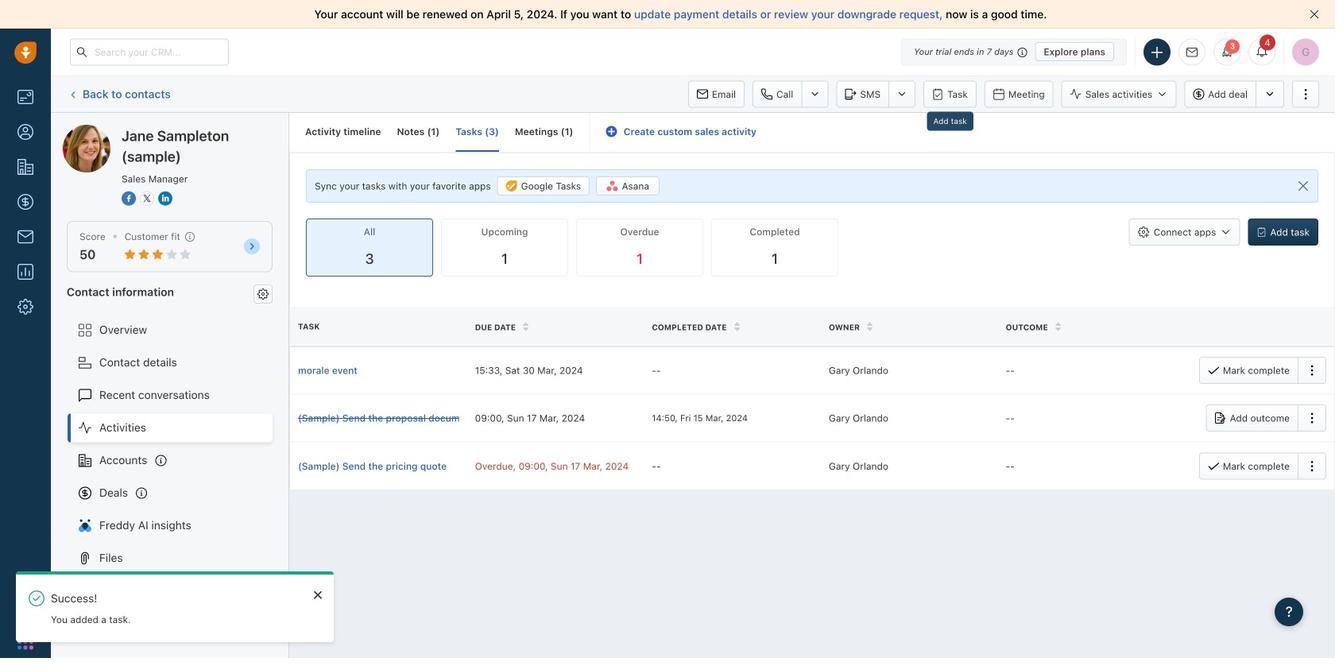 Task type: locate. For each thing, give the bounding box(es) containing it.
close image
[[1310, 10, 1320, 19]]

mng settings image
[[258, 288, 269, 300]]

tooltip
[[928, 112, 974, 135]]

phone image
[[17, 598, 33, 614]]

Search your CRM... text field
[[70, 39, 229, 66]]



Task type: vqa. For each thing, say whether or not it's contained in the screenshot.
Click to select records SEARCH FIELD
no



Task type: describe. For each thing, give the bounding box(es) containing it.
freshworks switcher image
[[17, 634, 33, 650]]

close image
[[314, 591, 322, 600]]

phone element
[[10, 590, 41, 622]]

send email image
[[1187, 47, 1198, 57]]



